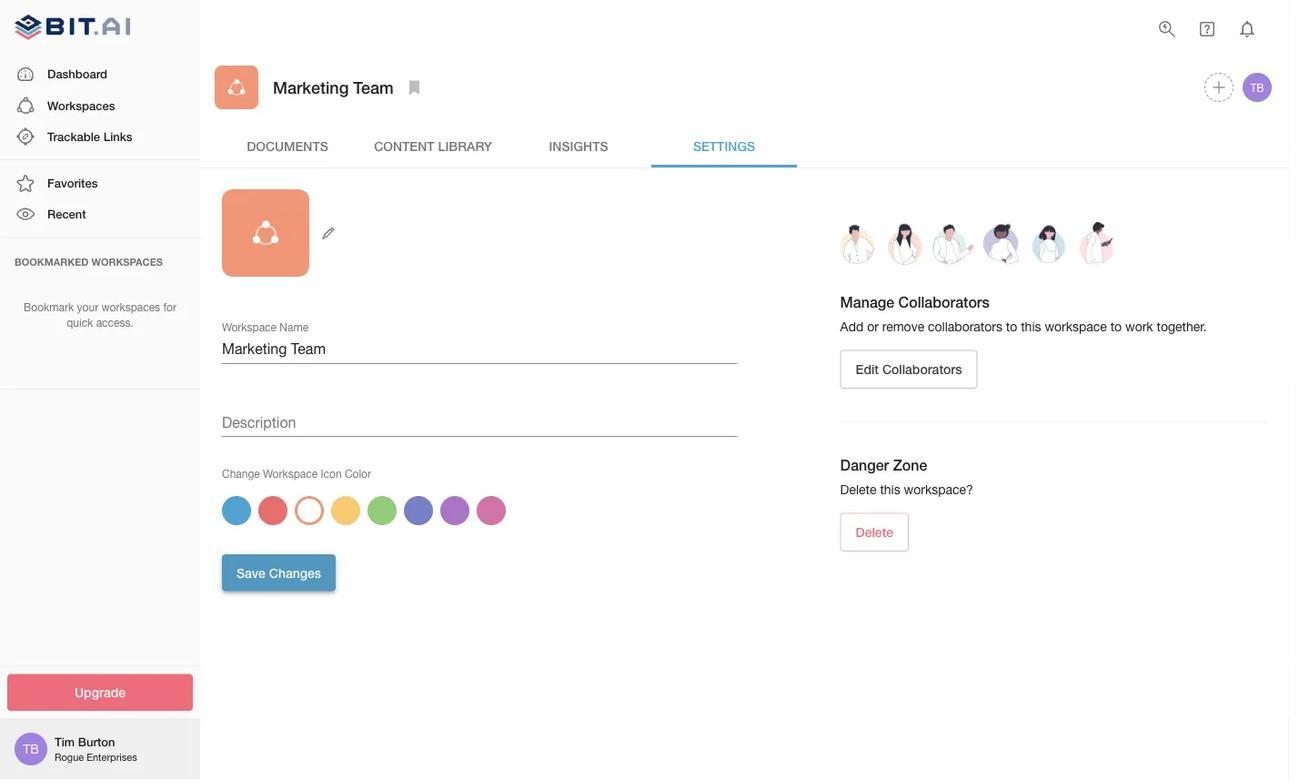 Task type: locate. For each thing, give the bounding box(es) containing it.
workspace
[[1045, 319, 1108, 334]]

favorites
[[47, 176, 98, 190]]

tim
[[55, 735, 75, 749]]

upgrade
[[75, 685, 126, 700]]

1 vertical spatial delete
[[856, 525, 894, 540]]

workspace name
[[222, 321, 309, 333]]

1 horizontal spatial this
[[1021, 319, 1042, 334]]

0 vertical spatial this
[[1021, 319, 1042, 334]]

documents link
[[215, 124, 360, 167]]

change workspace icon color
[[222, 467, 371, 480]]

1 to from the left
[[1007, 319, 1018, 334]]

recent button
[[0, 199, 200, 230]]

content library
[[374, 138, 492, 153]]

links
[[103, 129, 132, 143]]

this inside danger zone delete this workspace?
[[881, 482, 901, 497]]

0 vertical spatial tb
[[1251, 81, 1265, 94]]

to
[[1007, 319, 1018, 334], [1111, 319, 1122, 334]]

workspaces
[[92, 256, 163, 268]]

color
[[345, 467, 371, 480]]

icon
[[321, 467, 342, 480]]

marketing
[[273, 77, 349, 97]]

0 vertical spatial delete
[[841, 482, 877, 497]]

change
[[222, 467, 260, 480]]

to left work
[[1111, 319, 1122, 334]]

this inside manage collaborators add or remove collaborators to this workspace to work together.
[[1021, 319, 1042, 334]]

0 horizontal spatial this
[[881, 482, 901, 497]]

delete down danger
[[841, 482, 877, 497]]

enterprises
[[87, 751, 137, 763]]

together.
[[1157, 319, 1207, 334]]

delete down danger zone delete this workspace?
[[856, 525, 894, 540]]

workspaces button
[[0, 90, 200, 121]]

workspace
[[222, 321, 277, 333], [263, 467, 318, 480]]

work
[[1126, 319, 1154, 334]]

1 vertical spatial collaborators
[[883, 362, 963, 377]]

content library link
[[360, 124, 506, 167]]

recent
[[47, 207, 86, 221]]

0 horizontal spatial tb
[[23, 741, 39, 756]]

save changes button
[[222, 554, 336, 591]]

content
[[374, 138, 435, 153]]

tb button
[[1241, 70, 1275, 105]]

documents
[[247, 138, 328, 153]]

this
[[1021, 319, 1042, 334], [881, 482, 901, 497]]

manage collaborators add or remove collaborators to this workspace to work together.
[[841, 294, 1207, 334]]

workspace left icon
[[263, 467, 318, 480]]

edit
[[856, 362, 879, 377]]

collaborators inside button
[[883, 362, 963, 377]]

tb
[[1251, 81, 1265, 94], [23, 741, 39, 756]]

workspace left name
[[222, 321, 277, 333]]

trackable links
[[47, 129, 132, 143]]

bookmark
[[24, 301, 74, 314]]

workspaces
[[47, 98, 115, 112]]

0 horizontal spatial to
[[1007, 319, 1018, 334]]

1 vertical spatial tb
[[23, 741, 39, 756]]

0 vertical spatial collaborators
[[899, 294, 990, 311]]

bookmarked
[[15, 256, 89, 268]]

name
[[280, 321, 309, 333]]

1 vertical spatial workspace
[[263, 467, 318, 480]]

collaborators
[[899, 294, 990, 311], [883, 362, 963, 377]]

1 horizontal spatial to
[[1111, 319, 1122, 334]]

save
[[237, 565, 266, 580]]

1 horizontal spatial tb
[[1251, 81, 1265, 94]]

collaborators inside manage collaborators add or remove collaborators to this workspace to work together.
[[899, 294, 990, 311]]

delete
[[841, 482, 877, 497], [856, 525, 894, 540]]

this left workspace
[[1021, 319, 1042, 334]]

to right collaborators
[[1007, 319, 1018, 334]]

this down zone
[[881, 482, 901, 497]]

workspace?
[[904, 482, 974, 497]]

delete inside button
[[856, 525, 894, 540]]

rogue
[[55, 751, 84, 763]]

save changes
[[237, 565, 321, 580]]

1 vertical spatial this
[[881, 482, 901, 497]]

tab list
[[215, 124, 1275, 167]]

dashboard button
[[0, 59, 200, 90]]

collaborators up collaborators
[[899, 294, 990, 311]]

library
[[438, 138, 492, 153]]

collaborators down remove
[[883, 362, 963, 377]]

upgrade button
[[7, 674, 193, 711]]

settings
[[693, 138, 756, 153]]



Task type: vqa. For each thing, say whether or not it's contained in the screenshot.
the Remove Bookmark icon
no



Task type: describe. For each thing, give the bounding box(es) containing it.
bookmark image
[[404, 76, 426, 98]]

bookmarked workspaces
[[15, 256, 163, 268]]

trackable
[[47, 129, 100, 143]]

Workspace Description text field
[[222, 408, 738, 437]]

add
[[841, 319, 864, 334]]

delete button
[[841, 513, 909, 552]]

collaborators
[[928, 319, 1003, 334]]

manage
[[841, 294, 895, 311]]

changes
[[269, 565, 321, 580]]

collaborators for edit
[[883, 362, 963, 377]]

team
[[353, 77, 394, 97]]

0 vertical spatial workspace
[[222, 321, 277, 333]]

access.
[[96, 316, 134, 329]]

burton
[[78, 735, 115, 749]]

danger zone delete this workspace?
[[841, 457, 974, 497]]

trackable links button
[[0, 121, 200, 152]]

tb inside button
[[1251, 81, 1265, 94]]

bookmark your workspaces for quick access.
[[24, 301, 176, 329]]

edit collaborators
[[856, 362, 963, 377]]

Workspace Name text field
[[222, 335, 738, 364]]

tim burton rogue enterprises
[[55, 735, 137, 763]]

dashboard
[[47, 67, 107, 81]]

favorites button
[[0, 168, 200, 199]]

for
[[163, 301, 176, 314]]

tab list containing documents
[[215, 124, 1275, 167]]

settings link
[[652, 124, 797, 167]]

collaborators for manage
[[899, 294, 990, 311]]

edit collaborators button
[[841, 350, 978, 389]]

insights
[[549, 138, 608, 153]]

insights link
[[506, 124, 652, 167]]

zone
[[894, 457, 928, 474]]

2 to from the left
[[1111, 319, 1122, 334]]

quick
[[67, 316, 93, 329]]

remove
[[883, 319, 925, 334]]

or
[[868, 319, 879, 334]]

marketing team
[[273, 77, 394, 97]]

workspaces
[[101, 301, 160, 314]]

delete inside danger zone delete this workspace?
[[841, 482, 877, 497]]

your
[[77, 301, 98, 314]]

danger
[[841, 457, 889, 474]]



